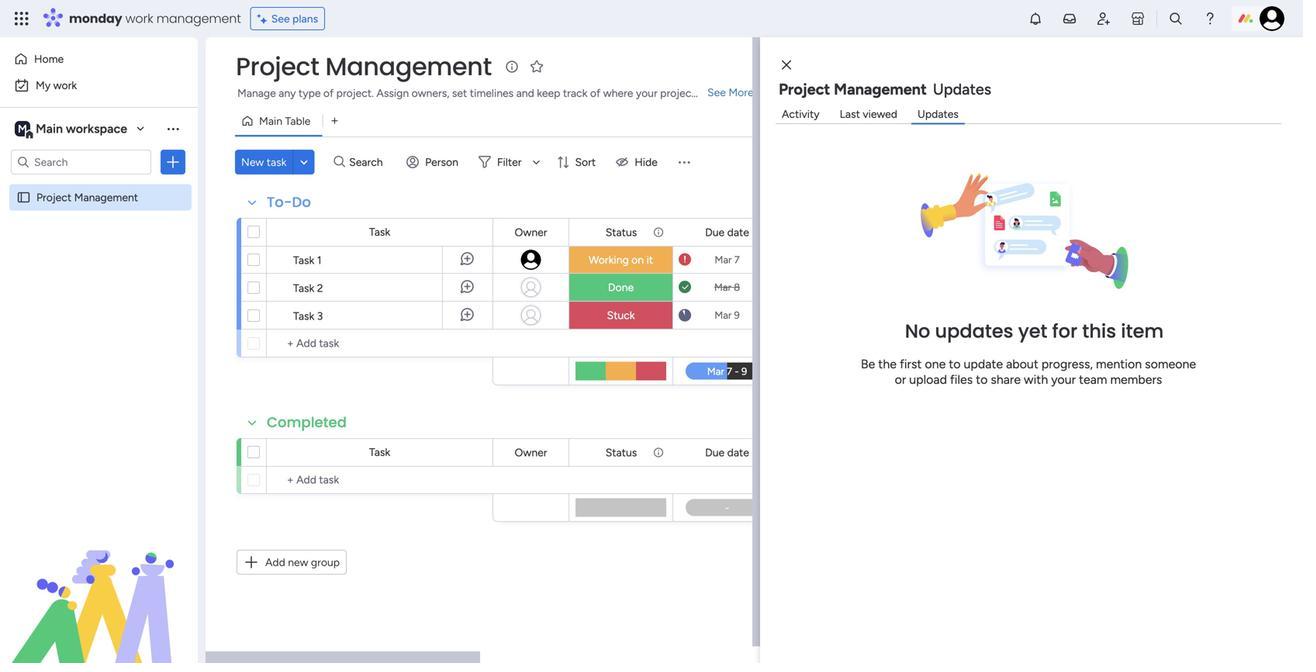 Task type: locate. For each thing, give the bounding box(es) containing it.
manage
[[237, 87, 276, 100]]

1 vertical spatial see
[[708, 86, 726, 99]]

Search field
[[345, 151, 392, 173]]

work
[[125, 10, 153, 27], [53, 79, 77, 92]]

1 vertical spatial due date
[[705, 446, 749, 459]]

1 due date from the top
[[705, 226, 749, 239]]

see left plans
[[271, 12, 290, 25]]

see inside button
[[271, 12, 290, 25]]

where
[[603, 87, 633, 100]]

1 horizontal spatial your
[[1051, 373, 1076, 387]]

0 vertical spatial project management
[[236, 49, 492, 84]]

due date right column information image
[[705, 446, 749, 459]]

main inside button
[[259, 114, 282, 128]]

mar
[[715, 254, 732, 266], [714, 281, 732, 294], [715, 309, 732, 322]]

0 vertical spatial due
[[705, 226, 725, 239]]

1 vertical spatial work
[[53, 79, 77, 92]]

main for main table
[[259, 114, 282, 128]]

for
[[1053, 319, 1078, 345]]

1 date from the top
[[727, 226, 749, 239]]

my
[[36, 79, 51, 92]]

2 due date field from the top
[[701, 444, 753, 461]]

see for see plans
[[271, 12, 290, 25]]

2 status from the top
[[606, 446, 637, 459]]

mar 7
[[715, 254, 740, 266]]

main
[[259, 114, 282, 128], [36, 121, 63, 136]]

v2 done deadline image
[[679, 280, 691, 295]]

main table
[[259, 114, 311, 128]]

1 horizontal spatial see
[[708, 86, 726, 99]]

of right type
[[323, 87, 334, 100]]

activity
[[782, 107, 820, 121]]

to up files
[[949, 357, 961, 372]]

1 horizontal spatial to
[[976, 373, 988, 387]]

person button
[[400, 150, 468, 175]]

status field up working on it
[[602, 224, 641, 241]]

Project Management field
[[232, 49, 496, 84]]

angle down image
[[300, 156, 308, 168]]

m
[[18, 122, 27, 135]]

main inside workspace selection element
[[36, 121, 63, 136]]

and
[[516, 87, 534, 100]]

1 vertical spatial updates
[[918, 107, 959, 121]]

owners,
[[412, 87, 450, 100]]

1 horizontal spatial work
[[125, 10, 153, 27]]

home
[[34, 52, 64, 66]]

0 vertical spatial owner
[[515, 226, 547, 239]]

task
[[267, 156, 287, 169]]

on
[[632, 253, 644, 267]]

1 vertical spatial owner
[[515, 446, 547, 459]]

task left 3
[[293, 310, 314, 323]]

workspace selection element
[[15, 119, 130, 140]]

someone
[[1145, 357, 1197, 372]]

due date up the mar 7
[[705, 226, 749, 239]]

1 vertical spatial due date field
[[701, 444, 753, 461]]

0 horizontal spatial of
[[323, 87, 334, 100]]

hide button
[[610, 150, 667, 175]]

1 vertical spatial your
[[1051, 373, 1076, 387]]

0 horizontal spatial management
[[74, 191, 138, 204]]

0 vertical spatial work
[[125, 10, 153, 27]]

1 vertical spatial status field
[[602, 444, 641, 461]]

2 due from the top
[[705, 446, 725, 459]]

any
[[279, 87, 296, 100]]

person
[[425, 156, 458, 169]]

2 status field from the top
[[602, 444, 641, 461]]

0 vertical spatial due date field
[[701, 224, 753, 241]]

0 horizontal spatial project management
[[36, 191, 138, 204]]

1 vertical spatial owner field
[[511, 444, 551, 461]]

2 owner from the top
[[515, 446, 547, 459]]

management up viewed
[[834, 80, 927, 99]]

1 status from the top
[[606, 226, 637, 239]]

mar left 7
[[715, 254, 732, 266]]

team
[[1079, 373, 1108, 387]]

3
[[317, 310, 323, 323]]

2 due date from the top
[[705, 446, 749, 459]]

Status field
[[602, 224, 641, 241], [602, 444, 641, 461]]

to down update
[[976, 373, 988, 387]]

project up activity
[[779, 80, 830, 99]]

main table button
[[235, 109, 322, 133]]

v2 search image
[[334, 153, 345, 171]]

status field for completed
[[602, 444, 641, 461]]

1 vertical spatial project management
[[36, 191, 138, 204]]

task for task 3
[[293, 310, 314, 323]]

updates
[[933, 80, 992, 99], [918, 107, 959, 121]]

update
[[964, 357, 1003, 372]]

mar left 8
[[714, 281, 732, 294]]

your
[[636, 87, 658, 100], [1051, 373, 1076, 387]]

owner
[[515, 226, 547, 239], [515, 446, 547, 459]]

0 vertical spatial owner field
[[511, 224, 551, 241]]

1 horizontal spatial project
[[236, 49, 319, 84]]

date
[[727, 226, 749, 239], [727, 446, 749, 459]]

0 vertical spatial status
[[606, 226, 637, 239]]

status for to-do
[[606, 226, 637, 239]]

my work
[[36, 79, 77, 92]]

due right column information image
[[705, 446, 725, 459]]

0 vertical spatial date
[[727, 226, 749, 239]]

1 status field from the top
[[602, 224, 641, 241]]

1 vertical spatial mar
[[714, 281, 732, 294]]

0 vertical spatial see
[[271, 12, 290, 25]]

mar left 9
[[715, 309, 732, 322]]

keep
[[537, 87, 561, 100]]

filter
[[497, 156, 522, 169]]

status for completed
[[606, 446, 637, 459]]

see left more
[[708, 86, 726, 99]]

project up 'any'
[[236, 49, 319, 84]]

0 vertical spatial mar
[[715, 254, 732, 266]]

your right where
[[636, 87, 658, 100]]

stands.
[[698, 87, 733, 100]]

management up 'assign' at top
[[325, 49, 492, 84]]

working on it
[[589, 253, 653, 267]]

0 vertical spatial status field
[[602, 224, 641, 241]]

your down progress,
[[1051, 373, 1076, 387]]

main right "workspace" image
[[36, 121, 63, 136]]

hide
[[635, 156, 658, 169]]

due date field right column information image
[[701, 444, 753, 461]]

home option
[[9, 47, 189, 71]]

status field left column information image
[[602, 444, 641, 461]]

notifications image
[[1028, 11, 1044, 26]]

last
[[840, 107, 860, 121]]

add new group
[[265, 556, 340, 569]]

0 horizontal spatial see
[[271, 12, 290, 25]]

task left 2
[[293, 282, 314, 295]]

add to favorites image
[[529, 59, 545, 74]]

do
[[292, 192, 311, 212]]

work right monday at the left of the page
[[125, 10, 153, 27]]

manage any type of project. assign owners, set timelines and keep track of where your project stands.
[[237, 87, 733, 100]]

new task button
[[235, 150, 293, 175]]

due date
[[705, 226, 749, 239], [705, 446, 749, 459]]

To-Do field
[[263, 192, 315, 213]]

1 vertical spatial status
[[606, 446, 637, 459]]

1 vertical spatial date
[[727, 446, 749, 459]]

1 horizontal spatial main
[[259, 114, 282, 128]]

Due date field
[[701, 224, 753, 241], [701, 444, 753, 461]]

2 horizontal spatial project
[[779, 80, 830, 99]]

work right my in the top of the page
[[53, 79, 77, 92]]

work for my
[[53, 79, 77, 92]]

type
[[299, 87, 321, 100]]

due date field up the mar 7
[[701, 224, 753, 241]]

main left table
[[259, 114, 282, 128]]

management down search in workspace field
[[74, 191, 138, 204]]

with
[[1024, 373, 1048, 387]]

to
[[949, 357, 961, 372], [976, 373, 988, 387]]

status left column information image
[[606, 446, 637, 459]]

task 2
[[293, 282, 323, 295]]

project
[[236, 49, 319, 84], [779, 80, 830, 99], [36, 191, 72, 204]]

stuck
[[607, 309, 635, 322]]

option
[[0, 183, 198, 187]]

mar for mar 8
[[714, 281, 732, 294]]

Search in workspace field
[[33, 153, 130, 171]]

0 vertical spatial due date
[[705, 226, 749, 239]]

mar for mar 7
[[715, 254, 732, 266]]

it
[[647, 253, 653, 267]]

add new group button
[[237, 550, 347, 575]]

0 horizontal spatial main
[[36, 121, 63, 136]]

2 of from the left
[[590, 87, 601, 100]]

project management up project.
[[236, 49, 492, 84]]

0 vertical spatial to
[[949, 357, 961, 372]]

Owner field
[[511, 224, 551, 241], [511, 444, 551, 461]]

mention
[[1096, 357, 1142, 372]]

to-
[[267, 192, 292, 212]]

home link
[[9, 47, 189, 71]]

filter button
[[472, 150, 546, 175]]

1 horizontal spatial of
[[590, 87, 601, 100]]

project management
[[236, 49, 492, 84], [36, 191, 138, 204]]

work inside option
[[53, 79, 77, 92]]

search everything image
[[1168, 11, 1184, 26]]

management
[[325, 49, 492, 84], [834, 80, 927, 99], [74, 191, 138, 204]]

9
[[734, 309, 740, 322]]

project right 'public board' icon
[[36, 191, 72, 204]]

project management down search in workspace field
[[36, 191, 138, 204]]

main for main workspace
[[36, 121, 63, 136]]

0 horizontal spatial work
[[53, 79, 77, 92]]

status up working on it
[[606, 226, 637, 239]]

1 owner from the top
[[515, 226, 547, 239]]

task
[[369, 225, 390, 239], [293, 254, 314, 267], [293, 282, 314, 295], [293, 310, 314, 323], [369, 446, 390, 459]]

last viewed
[[840, 107, 898, 121]]

1
[[317, 254, 322, 267]]

0 horizontal spatial your
[[636, 87, 658, 100]]

due up the mar 7
[[705, 226, 725, 239]]

monday marketplace image
[[1130, 11, 1146, 26]]

0 horizontal spatial project
[[36, 191, 72, 204]]

status
[[606, 226, 637, 239], [606, 446, 637, 459]]

invite members image
[[1096, 11, 1112, 26]]

of
[[323, 87, 334, 100], [590, 87, 601, 100]]

1 vertical spatial due
[[705, 446, 725, 459]]

due
[[705, 226, 725, 239], [705, 446, 725, 459]]

of right track
[[590, 87, 601, 100]]

2 vertical spatial mar
[[715, 309, 732, 322]]

task left 1
[[293, 254, 314, 267]]



Task type: describe. For each thing, give the bounding box(es) containing it.
project inside list box
[[36, 191, 72, 204]]

updates
[[935, 319, 1014, 345]]

see more
[[708, 86, 754, 99]]

management inside list box
[[74, 191, 138, 204]]

more
[[729, 86, 754, 99]]

no updates yet for this item
[[905, 319, 1164, 345]]

owner for second owner field from the bottom of the page
[[515, 226, 547, 239]]

my work option
[[9, 73, 189, 98]]

1 vertical spatial to
[[976, 373, 988, 387]]

sort
[[575, 156, 596, 169]]

table
[[285, 114, 311, 128]]

set
[[452, 87, 467, 100]]

timelines
[[470, 87, 514, 100]]

this
[[1083, 319, 1117, 345]]

project management list box
[[0, 181, 198, 420]]

+ Add task text field
[[275, 334, 486, 353]]

about
[[1006, 357, 1039, 372]]

see plans button
[[250, 7, 325, 30]]

8
[[734, 281, 740, 294]]

monday
[[69, 10, 122, 27]]

project
[[660, 87, 696, 100]]

see plans
[[271, 12, 318, 25]]

0 vertical spatial your
[[636, 87, 658, 100]]

project management updates
[[779, 80, 992, 99]]

project.
[[336, 87, 374, 100]]

1 due date field from the top
[[701, 224, 753, 241]]

2 date from the top
[[727, 446, 749, 459]]

owner for 2nd owner field
[[515, 446, 547, 459]]

public board image
[[16, 190, 31, 205]]

task down search field
[[369, 225, 390, 239]]

due date for 2nd due date field from the bottom
[[705, 226, 749, 239]]

0 horizontal spatial to
[[949, 357, 961, 372]]

no
[[905, 319, 930, 345]]

members
[[1111, 373, 1163, 387]]

add view image
[[332, 115, 338, 127]]

be the first one to update about progress, mention someone or upload files to share with your team members
[[861, 357, 1197, 387]]

group
[[311, 556, 340, 569]]

yet
[[1018, 319, 1048, 345]]

+ Add task text field
[[275, 471, 486, 490]]

arrow down image
[[527, 153, 546, 171]]

new task
[[241, 156, 287, 169]]

files
[[950, 373, 973, 387]]

Completed field
[[263, 413, 351, 433]]

my work link
[[9, 73, 189, 98]]

workspace image
[[15, 120, 30, 137]]

due date for 2nd due date field from the top of the page
[[705, 446, 749, 459]]

item
[[1121, 319, 1164, 345]]

gary orlando image
[[1260, 6, 1285, 31]]

task for task 2
[[293, 282, 314, 295]]

mar 9
[[715, 309, 740, 322]]

progress,
[[1042, 357, 1093, 372]]

assign
[[377, 87, 409, 100]]

new
[[241, 156, 264, 169]]

task for task 1
[[293, 254, 314, 267]]

see for see more
[[708, 86, 726, 99]]

work for monday
[[125, 10, 153, 27]]

or
[[895, 373, 906, 387]]

2
[[317, 282, 323, 295]]

update feed image
[[1062, 11, 1078, 26]]

1 due from the top
[[705, 226, 725, 239]]

workspace
[[66, 121, 127, 136]]

new
[[288, 556, 308, 569]]

0 vertical spatial updates
[[933, 80, 992, 99]]

to-do
[[267, 192, 311, 212]]

task up + add task text field
[[369, 446, 390, 459]]

1 owner field from the top
[[511, 224, 551, 241]]

2 owner field from the top
[[511, 444, 551, 461]]

v2 overdue deadline image
[[679, 253, 691, 267]]

1 horizontal spatial project management
[[236, 49, 492, 84]]

project management inside list box
[[36, 191, 138, 204]]

track
[[563, 87, 588, 100]]

management
[[157, 10, 241, 27]]

your inside be the first one to update about progress, mention someone or upload files to share with your team members
[[1051, 373, 1076, 387]]

monday work management
[[69, 10, 241, 27]]

lottie animation image
[[0, 507, 198, 663]]

help image
[[1203, 11, 1218, 26]]

select product image
[[14, 11, 29, 26]]

first
[[900, 357, 922, 372]]

7
[[734, 254, 740, 266]]

add
[[265, 556, 285, 569]]

mar for mar 9
[[715, 309, 732, 322]]

close image
[[782, 60, 791, 71]]

1 horizontal spatial management
[[325, 49, 492, 84]]

sort button
[[550, 150, 605, 175]]

task 3
[[293, 310, 323, 323]]

share
[[991, 373, 1021, 387]]

column information image
[[652, 447, 665, 459]]

workspace options image
[[165, 121, 181, 136]]

done
[[608, 281, 634, 294]]

viewed
[[863, 107, 898, 121]]

task 1
[[293, 254, 322, 267]]

completed
[[267, 413, 347, 433]]

main workspace
[[36, 121, 127, 136]]

show board description image
[[503, 59, 521, 74]]

upload
[[909, 373, 947, 387]]

see more link
[[706, 85, 755, 100]]

2 horizontal spatial management
[[834, 80, 927, 99]]

working
[[589, 253, 629, 267]]

plans
[[293, 12, 318, 25]]

status field for to-do
[[602, 224, 641, 241]]

column information image
[[652, 226, 665, 239]]

1 of from the left
[[323, 87, 334, 100]]

the
[[878, 357, 897, 372]]

be
[[861, 357, 875, 372]]

options image
[[165, 154, 181, 170]]

lottie animation element
[[0, 507, 198, 663]]

menu image
[[676, 154, 692, 170]]



Task type: vqa. For each thing, say whether or not it's contained in the screenshot.
"Mar" to the top
yes



